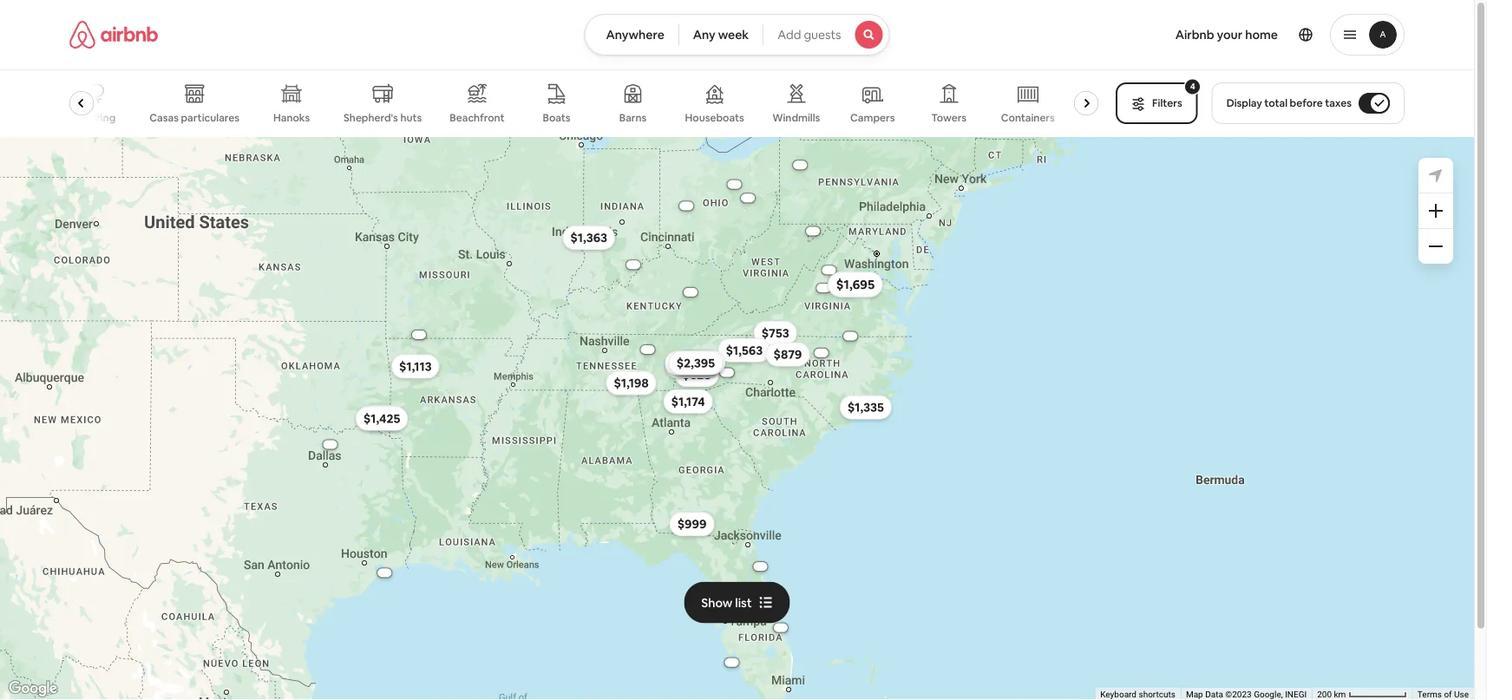 Task type: vqa. For each thing, say whether or not it's contained in the screenshot.
Hanoks
yes



Task type: describe. For each thing, give the bounding box(es) containing it.
huts
[[401, 111, 423, 124]]

houseboats
[[686, 111, 745, 124]]

$999
[[678, 517, 707, 532]]

casas particulares
[[150, 111, 240, 124]]

windmills
[[773, 111, 821, 125]]

$753
[[762, 325, 790, 341]]

anywhere
[[606, 27, 665, 43]]

filters button
[[1116, 82, 1198, 124]]

$1,899
[[673, 359, 711, 374]]

week
[[718, 27, 749, 43]]

inegi
[[1285, 690, 1307, 700]]

$1,878
[[681, 355, 718, 370]]

1 vertical spatial $1,113
[[365, 410, 398, 425]]

$879
[[774, 347, 802, 362]]

keyboard shortcuts
[[1101, 690, 1176, 700]]

data
[[1206, 690, 1224, 700]]

filters
[[1153, 96, 1183, 110]]

casas
[[150, 111, 179, 124]]

200 km button
[[1312, 688, 1413, 700]]

0 vertical spatial $1,113 button
[[391, 354, 440, 379]]

golfing
[[80, 111, 116, 125]]

$1,563
[[726, 343, 763, 358]]

map data ©2023 google, inegi
[[1186, 690, 1307, 700]]

$1,335 button
[[840, 395, 892, 420]]

before
[[1290, 96, 1323, 110]]

$1,656
[[678, 355, 715, 371]]

$999 button
[[670, 512, 715, 537]]

km
[[1334, 690, 1346, 700]]

zoom in image
[[1429, 204, 1443, 218]]

$753 button
[[754, 321, 797, 345]]

keyboard
[[1101, 690, 1137, 700]]

show list
[[702, 595, 752, 611]]

$879 $2,395
[[677, 347, 802, 371]]

airbnb your home link
[[1165, 16, 1289, 53]]

google map
showing 121 stays. region
[[0, 137, 1475, 700]]

$1,096 button
[[666, 351, 720, 375]]

$1,695
[[837, 277, 874, 293]]

terms
[[1418, 690, 1442, 700]]

home
[[1246, 27, 1278, 43]]

hanoks
[[274, 111, 310, 125]]

$1,878 button
[[673, 351, 726, 375]]

barns
[[620, 111, 647, 125]]

$1,510
[[679, 355, 715, 370]]

containers
[[1002, 111, 1056, 125]]

show
[[702, 595, 733, 611]]

$2,465
[[673, 355, 712, 371]]

shepherd's huts
[[344, 111, 423, 124]]

particulares
[[181, 111, 240, 124]]

display
[[1227, 96, 1263, 110]]

$1,363 button
[[563, 226, 615, 250]]

airbnb your home
[[1176, 27, 1278, 43]]

zoom out image
[[1429, 240, 1443, 253]]

add guests
[[778, 27, 842, 43]]

add
[[778, 27, 801, 43]]

terms of use link
[[1418, 690, 1469, 700]]

200 km
[[1318, 690, 1349, 700]]

$1,198 button
[[606, 371, 657, 395]]

anywhere button
[[584, 14, 679, 56]]

any
[[693, 27, 716, 43]]



Task type: locate. For each thing, give the bounding box(es) containing it.
$1,656 button
[[670, 351, 723, 375]]

taxes
[[1325, 96, 1352, 110]]

terms of use
[[1418, 690, 1469, 700]]

$2,395 button
[[669, 351, 723, 375]]

boats
[[543, 111, 571, 125]]

$1,425 button
[[356, 407, 408, 431]]

towers
[[932, 111, 967, 125]]

list
[[735, 595, 752, 611]]

keyboard shortcuts button
[[1101, 689, 1176, 700]]

map
[[1186, 690, 1204, 700]]

$2,395
[[677, 355, 715, 371]]

any week
[[693, 27, 749, 43]]

$1,174 button
[[664, 390, 713, 414]]

$1,198
[[614, 375, 649, 391]]

$3,305 button
[[367, 569, 402, 577]]

$1,335
[[848, 400, 884, 415]]

add guests button
[[763, 14, 890, 56]]

group containing casas particulares
[[69, 69, 1106, 137]]

$628
[[683, 367, 711, 383]]

group
[[69, 69, 1106, 137]]

your
[[1217, 27, 1243, 43]]

campers
[[851, 111, 896, 125]]

airbnb
[[1176, 27, 1215, 43]]

$1,096
[[674, 355, 712, 371]]

display total before taxes
[[1227, 96, 1352, 110]]

guests
[[804, 27, 842, 43]]

google,
[[1254, 690, 1283, 700]]

1 horizontal spatial $1,113
[[399, 359, 432, 374]]

$1,113 button
[[391, 354, 440, 379], [357, 405, 406, 430]]

beachfront
[[450, 111, 505, 125]]

$1,363
[[571, 230, 608, 246]]

of
[[1445, 690, 1453, 700]]

$628 button
[[675, 363, 719, 387]]

$1,695 button
[[829, 272, 882, 297]]

$2,465 button
[[665, 351, 720, 375]]

$1,425
[[364, 411, 400, 427]]

shortcuts
[[1139, 690, 1176, 700]]

$1,899 button
[[665, 354, 719, 379]]

None search field
[[584, 14, 890, 56]]

1 vertical spatial $1,113 button
[[357, 405, 406, 430]]

none search field containing anywhere
[[584, 14, 890, 56]]

0 vertical spatial $1,113
[[399, 359, 432, 374]]

total
[[1265, 96, 1288, 110]]

$1,563 button
[[718, 338, 771, 363]]

any week button
[[679, 14, 764, 56]]

$1,510 button
[[671, 351, 722, 375]]

$1,174
[[671, 394, 705, 410]]

use
[[1455, 690, 1469, 700]]

google image
[[4, 678, 62, 700]]

show list button
[[684, 582, 790, 624]]

0 horizontal spatial $1,113
[[365, 410, 398, 425]]

$1,113
[[399, 359, 432, 374], [365, 410, 398, 425]]

profile element
[[911, 0, 1405, 69]]

shepherd's
[[344, 111, 399, 124]]

$3,305
[[377, 570, 392, 576]]

200
[[1318, 690, 1332, 700]]

$879 button
[[766, 342, 810, 367]]

©2023
[[1226, 690, 1252, 700]]

display total before taxes button
[[1212, 82, 1405, 124]]



